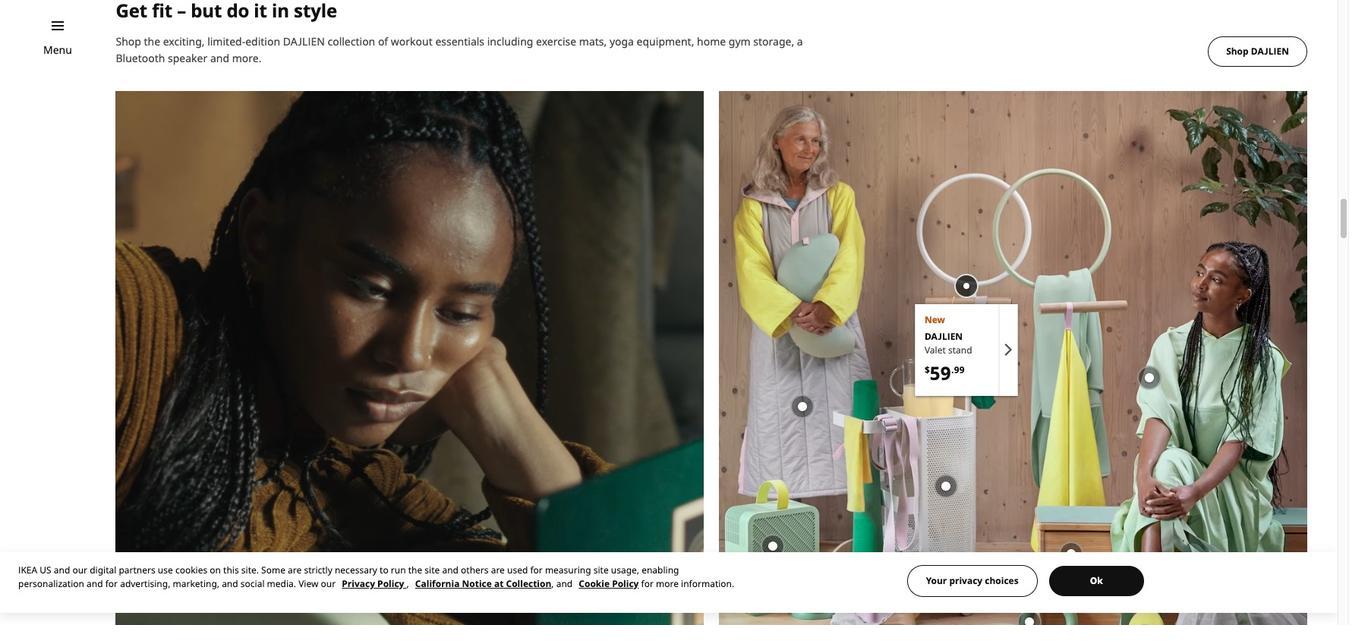 Task type: describe. For each thing, give the bounding box(es) containing it.
necessary
[[335, 564, 377, 577]]

1 horizontal spatial our
[[321, 578, 336, 591]]

this
[[223, 564, 239, 577]]

shop the exciting, limited-edition dajlien collection of workout essentials including exercise mats, yoga equipment, home gym storage, a bluetooth speaker and more.
[[116, 34, 803, 65]]

shop dajlien button
[[1209, 36, 1308, 67]]

and down the this
[[222, 578, 238, 591]]

1 , from the left
[[407, 578, 409, 591]]

exciting,
[[163, 34, 205, 49]]

59
[[930, 361, 952, 386]]

measuring
[[545, 564, 591, 577]]

privacy
[[950, 575, 983, 588]]

media.
[[267, 578, 296, 591]]

cookie policy link
[[579, 578, 639, 591]]

including
[[487, 34, 534, 49]]

your privacy choices button
[[907, 566, 1038, 598]]

to
[[380, 564, 389, 577]]

ikea us and our digital partners use cookies on this site. some are strictly necessary to run the site and others are used for measuring site usage, enabling personalization and for advertising, marketing, and social media. view our
[[18, 564, 679, 591]]

$
[[925, 364, 930, 377]]

partners
[[119, 564, 156, 577]]

at
[[494, 578, 504, 591]]

dajlien inside shop the exciting, limited-edition dajlien collection of workout essentials including exercise mats, yoga equipment, home gym storage, a bluetooth speaker and more.
[[283, 34, 325, 49]]

new dajlien valet stand $ 59 . 99
[[925, 314, 973, 386]]

yoga
[[610, 34, 634, 49]]

99
[[954, 364, 965, 377]]

new
[[925, 314, 946, 327]]

menu
[[43, 43, 72, 57]]

california
[[415, 578, 460, 591]]

workout
[[391, 34, 433, 49]]

your
[[926, 575, 947, 588]]

2 , from the left
[[552, 578, 554, 591]]

view
[[299, 578, 319, 591]]

site.
[[241, 564, 259, 577]]

products shown on image element
[[916, 305, 1019, 396]]

privacy policy , california notice at collection , and cookie policy for more information.
[[342, 578, 735, 591]]

1 policy from the left
[[378, 578, 404, 591]]

some
[[261, 564, 286, 577]]

usage,
[[611, 564, 640, 577]]

use
[[158, 564, 173, 577]]

more
[[656, 578, 679, 591]]

collection
[[506, 578, 552, 591]]

the inside shop the exciting, limited-edition dajlien collection of workout essentials including exercise mats, yoga equipment, home gym storage, a bluetooth speaker and more.
[[144, 34, 160, 49]]

ikea
[[18, 564, 37, 577]]

social
[[241, 578, 265, 591]]

1 horizontal spatial for
[[531, 564, 543, 577]]

2 horizontal spatial for
[[642, 578, 654, 591]]

more.
[[232, 51, 262, 65]]

menu button
[[43, 42, 72, 58]]

your privacy choices
[[926, 575, 1019, 588]]

enabling
[[642, 564, 679, 577]]

run
[[391, 564, 406, 577]]

0 horizontal spatial our
[[72, 564, 87, 577]]

privacy policy link
[[342, 578, 407, 591]]

used
[[507, 564, 528, 577]]

a
[[797, 34, 803, 49]]

california notice at collection link
[[415, 578, 552, 591]]

.
[[952, 364, 954, 377]]

edition
[[245, 34, 280, 49]]



Task type: locate. For each thing, give the bounding box(es) containing it.
2 horizontal spatial dajlien
[[1252, 45, 1290, 58]]

notice
[[462, 578, 492, 591]]

storage,
[[754, 34, 795, 49]]

1 vertical spatial the
[[408, 564, 423, 577]]

on
[[210, 564, 221, 577]]

our
[[72, 564, 87, 577], [321, 578, 336, 591]]

and down the "digital"
[[87, 578, 103, 591]]

dajlien collection image
[[720, 91, 1308, 626]]

,
[[407, 578, 409, 591], [552, 578, 554, 591]]

others
[[461, 564, 489, 577]]

the
[[144, 34, 160, 49], [408, 564, 423, 577]]

are
[[288, 564, 302, 577], [491, 564, 505, 577]]

stand
[[949, 344, 973, 357]]

1 are from the left
[[288, 564, 302, 577]]

1 horizontal spatial ,
[[552, 578, 554, 591]]

, left california
[[407, 578, 409, 591]]

shop dajlien
[[1227, 45, 1290, 58]]

policy
[[378, 578, 404, 591], [612, 578, 639, 591]]

1 horizontal spatial the
[[408, 564, 423, 577]]

0 vertical spatial our
[[72, 564, 87, 577]]

dajlien for shop dajlien
[[1252, 45, 1290, 58]]

digital
[[90, 564, 116, 577]]

of
[[378, 34, 388, 49]]

and down measuring
[[557, 578, 573, 591]]

exercise
[[536, 34, 577, 49]]

1 site from the left
[[425, 564, 440, 577]]

home
[[697, 34, 726, 49]]

for down the "digital"
[[105, 578, 118, 591]]

site up cookie
[[594, 564, 609, 577]]

limited-
[[207, 34, 245, 49]]

collection
[[328, 34, 375, 49]]

the up bluetooth
[[144, 34, 160, 49]]

1 horizontal spatial shop
[[1227, 45, 1249, 58]]

0 vertical spatial the
[[144, 34, 160, 49]]

dajlien for new dajlien valet stand $ 59 . 99
[[925, 331, 963, 343]]

for down 'enabling'
[[642, 578, 654, 591]]

strictly
[[304, 564, 333, 577]]

privacy
[[342, 578, 375, 591]]

our left the "digital"
[[72, 564, 87, 577]]

choices
[[985, 575, 1019, 588]]

mats,
[[579, 34, 607, 49]]

0 horizontal spatial policy
[[378, 578, 404, 591]]

and right us
[[54, 564, 70, 577]]

shop inside button
[[1227, 45, 1249, 58]]

shop for shop the exciting, limited-edition dajlien collection of workout essentials including exercise mats, yoga equipment, home gym storage, a bluetooth speaker and more.
[[116, 34, 141, 49]]

us
[[40, 564, 51, 577]]

1 horizontal spatial are
[[491, 564, 505, 577]]

advertising,
[[120, 578, 170, 591]]

the right run
[[408, 564, 423, 577]]

for up privacy policy , california notice at collection , and cookie policy for more information.
[[531, 564, 543, 577]]

bluetooth
[[116, 51, 165, 65]]

equipment,
[[637, 34, 695, 49]]

site up california
[[425, 564, 440, 577]]

our down strictly
[[321, 578, 336, 591]]

ok button
[[1050, 567, 1145, 597]]

2 policy from the left
[[612, 578, 639, 591]]

and
[[210, 51, 229, 65], [54, 564, 70, 577], [442, 564, 459, 577], [87, 578, 103, 591], [222, 578, 238, 591], [557, 578, 573, 591]]

0 horizontal spatial for
[[105, 578, 118, 591]]

are up at
[[491, 564, 505, 577]]

speaker
[[168, 51, 208, 65]]

personalization
[[18, 578, 84, 591]]

dajlien
[[283, 34, 325, 49], [1252, 45, 1290, 58], [925, 331, 963, 343]]

and up california
[[442, 564, 459, 577]]

valet
[[925, 344, 946, 357]]

gym
[[729, 34, 751, 49]]

0 horizontal spatial ,
[[407, 578, 409, 591]]

for
[[531, 564, 543, 577], [105, 578, 118, 591], [642, 578, 654, 591]]

and down limited-
[[210, 51, 229, 65]]

1 vertical spatial our
[[321, 578, 336, 591]]

, down measuring
[[552, 578, 554, 591]]

0 horizontal spatial shop
[[116, 34, 141, 49]]

1 horizontal spatial site
[[594, 564, 609, 577]]

site
[[425, 564, 440, 577], [594, 564, 609, 577]]

0 horizontal spatial site
[[425, 564, 440, 577]]

and inside shop the exciting, limited-edition dajlien collection of workout essentials including exercise mats, yoga equipment, home gym storage, a bluetooth speaker and more.
[[210, 51, 229, 65]]

essentials
[[436, 34, 485, 49]]

policy down usage,
[[612, 578, 639, 591]]

cookie
[[579, 578, 610, 591]]

shop for shop dajlien
[[1227, 45, 1249, 58]]

marketing,
[[173, 578, 220, 591]]

0 horizontal spatial the
[[144, 34, 160, 49]]

1 horizontal spatial dajlien
[[925, 331, 963, 343]]

0 horizontal spatial dajlien
[[283, 34, 325, 49]]

ok
[[1091, 575, 1104, 588]]

policy down to at the bottom of the page
[[378, 578, 404, 591]]

the inside ikea us and our digital partners use cookies on this site. some are strictly necessary to run the site and others are used for measuring site usage, enabling personalization and for advertising, marketing, and social media. view our
[[408, 564, 423, 577]]

2 site from the left
[[594, 564, 609, 577]]

shop inside shop the exciting, limited-edition dajlien collection of workout essentials including exercise mats, yoga equipment, home gym storage, a bluetooth speaker and more.
[[116, 34, 141, 49]]

information.
[[681, 578, 735, 591]]

shop
[[116, 34, 141, 49], [1227, 45, 1249, 58]]

0 horizontal spatial are
[[288, 564, 302, 577]]

1 horizontal spatial policy
[[612, 578, 639, 591]]

are up media.
[[288, 564, 302, 577]]

dajlien inside new dajlien valet stand $ 59 . 99
[[925, 331, 963, 343]]

cookies
[[175, 564, 208, 577]]

dajlien inside button
[[1252, 45, 1290, 58]]

2 are from the left
[[491, 564, 505, 577]]



Task type: vqa. For each thing, say whether or not it's contained in the screenshot.
Ok button on the bottom right of the page
yes



